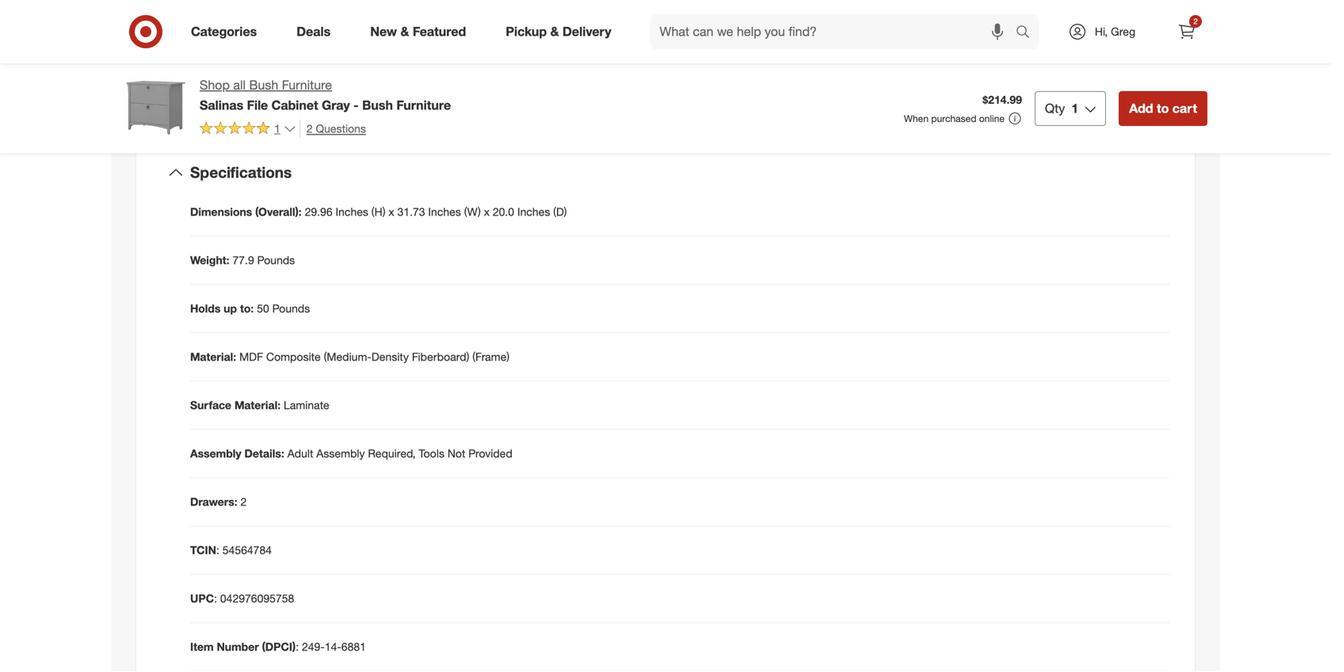 Task type: vqa. For each thing, say whether or not it's contained in the screenshot.


Task type: describe. For each thing, give the bounding box(es) containing it.
-
[[354, 97, 359, 113]]

0 vertical spatial material:
[[190, 350, 236, 364]]

required,
[[368, 447, 416, 461]]

adult
[[287, 447, 313, 461]]

tumbled
[[461, 74, 504, 88]]

(frame)
[[473, 350, 510, 364]]

search button
[[1009, 14, 1047, 52]]

0 vertical spatial of
[[286, 52, 296, 66]]

categories link
[[178, 14, 277, 49]]

pickup
[[506, 24, 547, 39]]

file
[[247, 97, 268, 113]]

qty
[[1045, 101, 1065, 116]]

: for upc
[[214, 592, 217, 606]]

(sold
[[443, 52, 467, 66]]

curved
[[275, 14, 310, 28]]

(h)
[[372, 205, 386, 219]]

salinas
[[200, 97, 243, 113]]

hi, greg
[[1095, 25, 1136, 38]]

6881
[[341, 640, 366, 654]]

accents
[[471, 14, 510, 28]]

What can we help you find? suggestions appear below search field
[[650, 14, 1020, 49]]

weight: 77.9 pounds
[[190, 253, 295, 267]]

finished
[[373, 74, 412, 88]]

add
[[1130, 101, 1154, 116]]

cape
[[506, 97, 533, 110]]

inspired
[[513, 14, 553, 28]]

not
[[448, 447, 466, 461]]

gray inside shop all bush furniture salinas file cabinet gray - bush furniture
[[322, 97, 350, 113]]

77.9
[[233, 253, 254, 267]]

provided
[[469, 447, 513, 461]]

by
[[556, 14, 568, 28]]

metal
[[247, 74, 274, 88]]

1 horizontal spatial and
[[485, 97, 503, 110]]

available
[[206, 97, 250, 110]]

vintage
[[414, 97, 451, 110]]

weight:
[[190, 253, 230, 267]]

0 horizontal spatial bush
[[249, 77, 278, 93]]

wood
[[440, 14, 468, 28]]

image of salinas file cabinet gray - bush furniture image
[[124, 76, 187, 139]]

available in your choice of antique white, vintage black and cape cod gray finishes
[[206, 97, 624, 110]]

1 vertical spatial material:
[[235, 398, 281, 412]]

pewter
[[507, 74, 541, 88]]

details:
[[245, 447, 284, 461]]

upc
[[190, 592, 214, 606]]

search
[[1009, 25, 1047, 41]]

purchased
[[932, 112, 977, 124]]

drawers:
[[190, 495, 238, 509]]

shop all bush furniture salinas file cabinet gray - bush furniture
[[200, 77, 451, 113]]

1 horizontal spatial in
[[415, 74, 424, 88]]

rails
[[340, 14, 360, 28]]

questions
[[316, 122, 366, 135]]

style
[[206, 30, 229, 44]]

0 vertical spatial pounds
[[257, 253, 295, 267]]

tapered
[[206, 14, 246, 28]]

density
[[372, 350, 409, 364]]

1 inside "link"
[[274, 121, 280, 135]]

tcin : 54564784
[[190, 543, 272, 557]]

and inside tapered legs, curved base rails and decorative wood accents inspired by timeless mission style
[[363, 14, 382, 28]]

add to cart
[[1130, 101, 1198, 116]]

pull
[[303, 74, 321, 88]]

greg
[[1111, 25, 1136, 38]]

249-
[[302, 640, 325, 654]]

categories
[[191, 24, 257, 39]]

2 vertical spatial 2
[[241, 495, 247, 509]]

1 inches from the left
[[336, 205, 368, 219]]

dimensions (overall): 29.96 inches (h) x 31.73 inches (w) x 20.0 inches (d)
[[190, 205, 567, 219]]

matches height of l shaped desk with storage (sold separately) for a coordinated look
[[206, 52, 637, 66]]

1 horizontal spatial bush
[[362, 97, 393, 113]]

decorative
[[385, 14, 437, 28]]

2 assembly from the left
[[316, 447, 365, 461]]

elegant
[[206, 74, 244, 88]]

desk
[[350, 52, 375, 66]]

31.73
[[397, 205, 425, 219]]

14-
[[325, 640, 341, 654]]

hi,
[[1095, 25, 1108, 38]]

cart
[[1173, 101, 1198, 116]]

1 assembly from the left
[[190, 447, 241, 461]]

042976095758
[[220, 592, 294, 606]]

number
[[217, 640, 259, 654]]

2 link
[[1170, 14, 1205, 49]]

2 questions link
[[299, 120, 366, 138]]

when
[[904, 112, 929, 124]]

qty 1
[[1045, 101, 1079, 116]]

1 horizontal spatial gray
[[560, 97, 584, 110]]

(dpci)
[[262, 640, 296, 654]]

3 inches from the left
[[518, 205, 550, 219]]



Task type: locate. For each thing, give the bounding box(es) containing it.
0 horizontal spatial x
[[389, 205, 394, 219]]

inches left (h)
[[336, 205, 368, 219]]

furniture down the stylish at left top
[[397, 97, 451, 113]]

gray left the -
[[322, 97, 350, 113]]

0 vertical spatial and
[[363, 14, 382, 28]]

2 inches from the left
[[428, 205, 461, 219]]

delivery
[[563, 24, 612, 39]]

1 vertical spatial and
[[485, 97, 503, 110]]

of
[[286, 52, 296, 66], [326, 97, 335, 110]]

pounds right 77.9
[[257, 253, 295, 267]]

2 horizontal spatial 2
[[1194, 16, 1198, 26]]

1 link
[[200, 120, 296, 139]]

specifications
[[190, 163, 292, 181]]

0 vertical spatial in
[[415, 74, 424, 88]]

1 vertical spatial bush
[[362, 97, 393, 113]]

1 horizontal spatial 2
[[307, 122, 313, 135]]

inches left (d)
[[518, 205, 550, 219]]

(w)
[[464, 205, 481, 219]]

2 right drawers:
[[241, 495, 247, 509]]

1 horizontal spatial of
[[326, 97, 335, 110]]

1 right qty
[[1072, 101, 1079, 116]]

(overall):
[[255, 205, 302, 219]]

laminate
[[284, 398, 330, 412]]

29.96
[[305, 205, 333, 219]]

& right pickup
[[551, 24, 559, 39]]

of left the l
[[286, 52, 296, 66]]

2
[[1194, 16, 1198, 26], [307, 122, 313, 135], [241, 495, 247, 509]]

storage
[[402, 52, 440, 66]]

item number (dpci) : 249-14-6881
[[190, 640, 366, 654]]

inches left (w) at the top left
[[428, 205, 461, 219]]

0 vertical spatial :
[[216, 543, 219, 557]]

inches
[[336, 205, 368, 219], [428, 205, 461, 219], [518, 205, 550, 219]]

timeless
[[571, 14, 612, 28]]

new
[[370, 24, 397, 39]]

2 for 2 questions
[[307, 122, 313, 135]]

upc : 042976095758
[[190, 592, 294, 606]]

with
[[378, 52, 399, 66]]

bush right the -
[[362, 97, 393, 113]]

new & featured
[[370, 24, 466, 39]]

item
[[190, 640, 214, 654]]

x right (w) at the top left
[[484, 205, 490, 219]]

drawers: 2
[[190, 495, 247, 509]]

legs,
[[249, 14, 272, 28]]

x
[[389, 205, 394, 219], [484, 205, 490, 219]]

& for new
[[401, 24, 409, 39]]

material: left mdf
[[190, 350, 236, 364]]

1 vertical spatial :
[[214, 592, 217, 606]]

1 down your
[[274, 121, 280, 135]]

deals link
[[283, 14, 351, 49]]

0 horizontal spatial 2
[[241, 495, 247, 509]]

2 horizontal spatial inches
[[518, 205, 550, 219]]

0 vertical spatial furniture
[[282, 77, 332, 93]]

to:
[[240, 302, 254, 316]]

0 vertical spatial 2
[[1194, 16, 1198, 26]]

& right the new
[[401, 24, 409, 39]]

and down 'tumbled'
[[485, 97, 503, 110]]

0 horizontal spatial gray
[[322, 97, 350, 113]]

2 right greg
[[1194, 16, 1198, 26]]

matches
[[206, 52, 249, 66]]

: left 042976095758
[[214, 592, 217, 606]]

assembly details: adult assembly required, tools not provided
[[190, 447, 513, 461]]

2 x from the left
[[484, 205, 490, 219]]

bush
[[249, 77, 278, 93], [362, 97, 393, 113]]

tcin
[[190, 543, 216, 557]]

to
[[1157, 101, 1169, 116]]

white,
[[379, 97, 410, 110]]

in down 'storage' at the top of the page
[[415, 74, 424, 88]]

1 vertical spatial pounds
[[272, 302, 310, 316]]

when purchased online
[[904, 112, 1005, 124]]

a
[[544, 52, 550, 66]]

2 down choice at the top left
[[307, 122, 313, 135]]

online
[[979, 112, 1005, 124]]

shaped
[[308, 52, 347, 66]]

cod
[[536, 97, 557, 110]]

0 vertical spatial bush
[[249, 77, 278, 93]]

& inside new & featured link
[[401, 24, 409, 39]]

1 horizontal spatial furniture
[[397, 97, 451, 113]]

add to cart button
[[1119, 91, 1208, 126]]

: left 54564784
[[216, 543, 219, 557]]

elegant metal drop pull hardware finished in stylish tumbled pewter
[[206, 74, 541, 88]]

1 horizontal spatial 1
[[1072, 101, 1079, 116]]

: left 249-
[[296, 640, 299, 654]]

pounds right 50
[[272, 302, 310, 316]]

20.0
[[493, 205, 514, 219]]

1 horizontal spatial inches
[[428, 205, 461, 219]]

holds
[[190, 302, 221, 316]]

1 & from the left
[[401, 24, 409, 39]]

cabinet
[[272, 97, 318, 113]]

in left your
[[253, 97, 262, 110]]

0 horizontal spatial and
[[363, 14, 382, 28]]

1 vertical spatial 1
[[274, 121, 280, 135]]

(d)
[[553, 205, 567, 219]]

2 questions
[[307, 122, 366, 135]]

1 vertical spatial of
[[326, 97, 335, 110]]

0 horizontal spatial inches
[[336, 205, 368, 219]]

: for tcin
[[216, 543, 219, 557]]

featured
[[413, 24, 466, 39]]

1 horizontal spatial x
[[484, 205, 490, 219]]

l
[[299, 52, 305, 66]]

pickup & delivery link
[[492, 14, 631, 49]]

antique
[[338, 97, 376, 110]]

gray right cod
[[560, 97, 584, 110]]

specifications button
[[149, 147, 1183, 198]]

separately)
[[470, 52, 525, 66]]

0 horizontal spatial 1
[[274, 121, 280, 135]]

and right rails at the left top of the page
[[363, 14, 382, 28]]

for
[[528, 52, 541, 66]]

1 vertical spatial 2
[[307, 122, 313, 135]]

gray
[[560, 97, 584, 110], [322, 97, 350, 113]]

$214.99
[[983, 93, 1022, 107]]

composite
[[266, 350, 321, 364]]

x right (h)
[[389, 205, 394, 219]]

1 vertical spatial furniture
[[397, 97, 451, 113]]

& for pickup
[[551, 24, 559, 39]]

material: right surface
[[235, 398, 281, 412]]

assembly right adult
[[316, 447, 365, 461]]

mdf
[[239, 350, 263, 364]]

2 & from the left
[[551, 24, 559, 39]]

base
[[313, 14, 337, 28]]

& inside pickup & delivery link
[[551, 24, 559, 39]]

0 horizontal spatial assembly
[[190, 447, 241, 461]]

up
[[224, 302, 237, 316]]

0 horizontal spatial &
[[401, 24, 409, 39]]

1 horizontal spatial &
[[551, 24, 559, 39]]

0 horizontal spatial of
[[286, 52, 296, 66]]

0 vertical spatial 1
[[1072, 101, 1079, 116]]

&
[[401, 24, 409, 39], [551, 24, 559, 39]]

furniture up choice at the top left
[[282, 77, 332, 93]]

2 vertical spatial :
[[296, 640, 299, 654]]

2 for 2
[[1194, 16, 1198, 26]]

of right choice at the top left
[[326, 97, 335, 110]]

stylish
[[427, 74, 458, 88]]

look
[[616, 52, 637, 66]]

and
[[363, 14, 382, 28], [485, 97, 503, 110]]

deals
[[297, 24, 331, 39]]

tools
[[419, 447, 445, 461]]

drop
[[277, 74, 300, 88]]

1 vertical spatial in
[[253, 97, 262, 110]]

1 x from the left
[[389, 205, 394, 219]]

0 horizontal spatial furniture
[[282, 77, 332, 93]]

mission
[[615, 14, 653, 28]]

material: mdf composite (medium-density fiberboard) (frame)
[[190, 350, 510, 364]]

choice
[[289, 97, 322, 110]]

bush up the file
[[249, 77, 278, 93]]

surface material: laminate
[[190, 398, 330, 412]]

holds up to: 50 pounds
[[190, 302, 310, 316]]

pounds
[[257, 253, 295, 267], [272, 302, 310, 316]]

0 horizontal spatial in
[[253, 97, 262, 110]]

assembly up drawers:
[[190, 447, 241, 461]]

1 horizontal spatial assembly
[[316, 447, 365, 461]]



